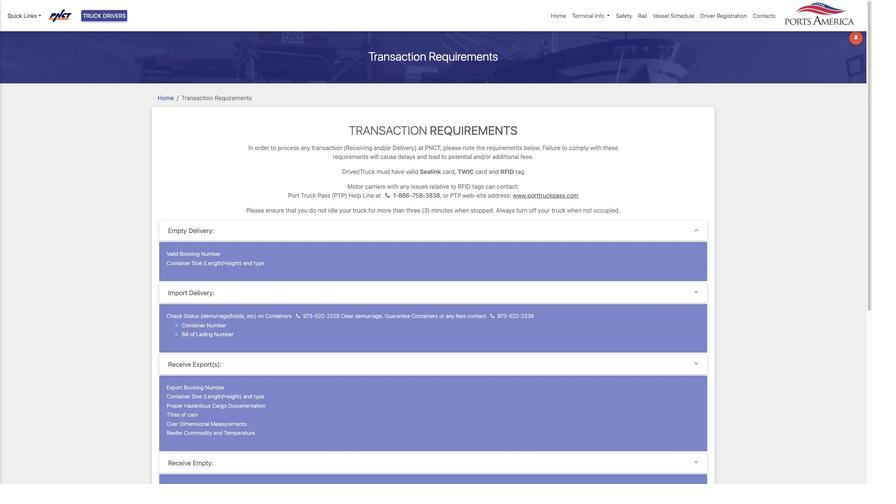 Task type: vqa. For each thing, say whether or not it's contained in the screenshot.
link link
no



Task type: locate. For each thing, give the bounding box(es) containing it.
2 vertical spatial angle down image
[[694, 460, 699, 466]]

1 containers from the left
[[265, 313, 292, 320]]

2 973- from the left
[[498, 313, 509, 320]]

quick links link
[[7, 12, 41, 20]]

0 horizontal spatial not
[[318, 207, 327, 214]]

0 vertical spatial at
[[418, 145, 424, 151]]

transaction requirements
[[368, 49, 498, 63], [182, 95, 252, 101], [349, 123, 518, 137]]

0 horizontal spatial containers
[[265, 313, 292, 320]]

any left fees at right bottom
[[446, 313, 454, 320]]

empty delivery:
[[168, 227, 214, 235]]

tag
[[516, 169, 524, 175]]

tab list
[[159, 221, 707, 485]]

0 vertical spatial container
[[167, 260, 190, 266]]

in order to process any transaction (receiving and/or delivery) at pnct, please note the requirements below. failure to comply with these requirements will cause delays and lead to potential and/or additional fees.
[[248, 145, 618, 160]]

0 horizontal spatial any
[[301, 145, 310, 151]]

card
[[475, 169, 487, 175]]

1 vertical spatial truck
[[301, 192, 316, 199]]

1 type from the top
[[254, 260, 264, 266]]

cargo
[[212, 403, 227, 409]]

0 horizontal spatial 522-
[[315, 313, 327, 320]]

any up 866-
[[400, 183, 410, 190]]

0 vertical spatial and/or
[[374, 145, 391, 151]]

0 horizontal spatial at
[[376, 192, 381, 199]]

1 vertical spatial delivery:
[[189, 289, 215, 297]]

and/or up cause
[[374, 145, 391, 151]]

phone image
[[385, 193, 390, 199], [491, 314, 495, 319]]

receive export(s): tab panel
[[159, 376, 707, 453]]

when
[[455, 207, 469, 214], [567, 207, 582, 214]]

of right bill
[[190, 332, 195, 338]]

type for valid booking number container size (length/height) and type
[[254, 260, 264, 266]]

1 horizontal spatial truck
[[301, 192, 316, 199]]

0 vertical spatial (length/height)
[[203, 260, 242, 266]]

rfid left tag on the right
[[501, 169, 514, 175]]

truck right port
[[301, 192, 316, 199]]

1 vertical spatial rfid
[[458, 183, 471, 190]]

booking for valid
[[180, 251, 200, 257]]

booking inside export booking number container size (length/height) and type proper hazardous cargo documentation titles of cars over dimensional measurements reefer commodity and temperature
[[184, 385, 204, 391]]

any inside in order to process any transaction (receiving and/or delivery) at pnct, please note the requirements below. failure to comply with these requirements will cause delays and lead to potential and/or additional fees.
[[301, 145, 310, 151]]

receive empty: tab panel
[[159, 475, 707, 485]]

requirements
[[487, 145, 522, 151], [333, 154, 369, 160]]

container for export
[[167, 394, 190, 400]]

type
[[254, 260, 264, 266], [254, 394, 264, 400]]

1 vertical spatial size
[[192, 394, 202, 400]]

0 vertical spatial with
[[590, 145, 602, 151]]

not right do
[[318, 207, 327, 214]]

booking up "hazardous"
[[184, 385, 204, 391]]

1 vertical spatial phone image
[[491, 314, 495, 319]]

container for valid
[[167, 260, 190, 266]]

rfid inside motor carriers with any issues relative to rfid tags can contact: port truck pass (ptp) help line at
[[458, 183, 471, 190]]

1 horizontal spatial truck
[[552, 207, 566, 214]]

occupied.
[[594, 207, 620, 214]]

0 horizontal spatial home link
[[158, 95, 174, 101]]

973- for 973-522-2239
[[498, 313, 509, 320]]

on
[[258, 313, 264, 320]]

type inside valid booking number container size (length/height) and type
[[254, 260, 264, 266]]

1 vertical spatial any
[[400, 183, 410, 190]]

0 horizontal spatial phone image
[[385, 193, 390, 199]]

of left cars
[[181, 412, 186, 419]]

and inside in order to process any transaction (receiving and/or delivery) at pnct, please note the requirements below. failure to comply with these requirements will cause delays and lead to potential and/or additional fees.
[[417, 154, 427, 160]]

containers right "on"
[[265, 313, 292, 320]]

container up proper on the left bottom of page
[[167, 394, 190, 400]]

(length/height) for valid
[[203, 260, 242, 266]]

0 horizontal spatial truck
[[353, 207, 367, 214]]

phone image for 973-522-2239
[[491, 314, 495, 319]]

973-
[[303, 313, 315, 320], [498, 313, 509, 320]]

receive inside 'link'
[[168, 361, 191, 369]]

1 horizontal spatial requirements
[[487, 145, 522, 151]]

2 522- from the left
[[509, 313, 521, 320]]

rfid up the web-
[[458, 183, 471, 190]]

1 horizontal spatial any
[[400, 183, 410, 190]]

0 horizontal spatial when
[[455, 207, 469, 214]]

truck down www.porttruckpass.com at the top right of the page
[[552, 207, 566, 214]]

0 horizontal spatial truck
[[83, 12, 101, 19]]

ptp
[[450, 192, 461, 199]]

commodity
[[184, 430, 212, 437]]

and inside valid booking number container size (length/height) and type
[[243, 260, 252, 266]]

truck drivers link
[[81, 10, 127, 21]]

vessel
[[653, 12, 669, 19]]

receive up the export
[[168, 361, 191, 369]]

0 vertical spatial angle down image
[[694, 227, 699, 234]]

truck
[[83, 12, 101, 19], [301, 192, 316, 199]]

1 vertical spatial home link
[[158, 95, 174, 101]]

minutes
[[432, 207, 453, 214]]

0 vertical spatial type
[[254, 260, 264, 266]]

973-522-2239
[[496, 313, 534, 320]]

phone image inside "973-522-2239" link
[[491, 314, 495, 319]]

1 horizontal spatial not
[[583, 207, 592, 214]]

3838
[[425, 192, 440, 199]]

with left these
[[590, 145, 602, 151]]

not left occupied.
[[583, 207, 592, 214]]

size for valid
[[192, 260, 202, 266]]

valid
[[167, 251, 178, 257]]

1 vertical spatial receive
[[168, 460, 191, 468]]

0 horizontal spatial and/or
[[374, 145, 391, 151]]

(length/height) inside export booking number container size (length/height) and type proper hazardous cargo documentation titles of cars over dimensional measurements reefer commodity and temperature
[[203, 394, 242, 400]]

1 receive from the top
[[168, 361, 191, 369]]

0 vertical spatial booking
[[180, 251, 200, 257]]

1 horizontal spatial rfid
[[501, 169, 514, 175]]

web-
[[463, 192, 477, 199]]

receive left empty: on the bottom left
[[168, 460, 191, 468]]

with up 1-
[[387, 183, 399, 190]]

1 vertical spatial angle down image
[[694, 289, 699, 296]]

empty delivery: tab panel
[[159, 242, 707, 283]]

1 horizontal spatial 522-
[[509, 313, 521, 320]]

receive for receive export(s):
[[168, 361, 191, 369]]

2239
[[521, 313, 534, 320]]

or inside import delivery: tab panel
[[439, 313, 444, 320]]

etc)
[[247, 313, 256, 320]]

1 vertical spatial transaction requirements
[[182, 95, 252, 101]]

driver registration link
[[698, 9, 750, 23]]

with inside in order to process any transaction (receiving and/or delivery) at pnct, please note the requirements below. failure to comply with these requirements will cause delays and lead to potential and/or additional fees.
[[590, 145, 602, 151]]

truck left for
[[353, 207, 367, 214]]

0 vertical spatial home
[[551, 12, 566, 19]]

status
[[184, 313, 199, 320]]

1 vertical spatial home
[[158, 95, 174, 101]]

home link
[[548, 9, 569, 23], [158, 95, 174, 101]]

1 vertical spatial container
[[182, 322, 205, 329]]

0 vertical spatial delivery:
[[189, 227, 214, 235]]

1 vertical spatial of
[[181, 412, 186, 419]]

booking right valid
[[180, 251, 200, 257]]

requirements down (receiving
[[333, 154, 369, 160]]

0 vertical spatial requirements
[[429, 49, 498, 63]]

0 vertical spatial any
[[301, 145, 310, 151]]

3 angle down image from the top
[[694, 460, 699, 466]]

of inside export booking number container size (length/height) and type proper hazardous cargo documentation titles of cars over dimensional measurements reefer commodity and temperature
[[181, 412, 186, 419]]

1 vertical spatial with
[[387, 183, 399, 190]]

973-522-2225 link
[[293, 313, 340, 320]]

angle down image inside receive empty: link
[[694, 460, 699, 466]]

size up the import delivery:
[[192, 260, 202, 266]]

driver/truck
[[342, 169, 375, 175]]

containers down import delivery: link
[[412, 313, 438, 320]]

2 vertical spatial container
[[167, 394, 190, 400]]

your right idle
[[339, 207, 351, 214]]

below.
[[524, 145, 541, 151]]

pass
[[318, 192, 330, 199]]

1 when from the left
[[455, 207, 469, 214]]

or left fees at right bottom
[[439, 313, 444, 320]]

vessel schedule
[[653, 12, 695, 19]]

0 vertical spatial phone image
[[385, 193, 390, 199]]

export booking number container size (length/height) and type proper hazardous cargo documentation titles of cars over dimensional measurements reefer commodity and temperature
[[167, 385, 266, 437]]

your right off
[[538, 207, 550, 214]]

1 973- from the left
[[303, 313, 315, 320]]

can
[[486, 183, 495, 190]]

0 horizontal spatial of
[[181, 412, 186, 419]]

0 horizontal spatial rfid
[[458, 183, 471, 190]]

twic
[[458, 169, 474, 175]]

stopped.
[[471, 207, 495, 214]]

ensure
[[266, 207, 284, 214]]

2 not from the left
[[583, 207, 592, 214]]

when down the www.porttruckpass.com link
[[567, 207, 582, 214]]

www.porttruckpass.com link
[[513, 192, 579, 199]]

to right lead
[[442, 154, 447, 160]]

truck
[[353, 207, 367, 214], [552, 207, 566, 214]]

and
[[417, 154, 427, 160], [489, 169, 499, 175], [243, 260, 252, 266], [243, 394, 252, 400], [213, 430, 223, 437]]

receive export(s): link
[[168, 361, 699, 369]]

1 horizontal spatial home link
[[548, 9, 569, 23]]

2 receive from the top
[[168, 460, 191, 468]]

any inside motor carriers with any issues relative to rfid tags can contact: port truck pass (ptp) help line at
[[400, 183, 410, 190]]

1 vertical spatial and/or
[[474, 154, 491, 160]]

containers
[[265, 313, 292, 320], [412, 313, 438, 320]]

any right process
[[301, 145, 310, 151]]

1 horizontal spatial when
[[567, 207, 582, 214]]

2 vertical spatial any
[[446, 313, 454, 320]]

import delivery: link
[[168, 289, 699, 297]]

0 vertical spatial or
[[443, 192, 449, 199]]

1 (length/height) from the top
[[203, 260, 242, 266]]

2 when from the left
[[567, 207, 582, 214]]

of inside container number bill of lading number
[[190, 332, 195, 338]]

1 vertical spatial or
[[439, 313, 444, 320]]

1 size from the top
[[192, 260, 202, 266]]

0 horizontal spatial 973-
[[303, 313, 315, 320]]

to
[[271, 145, 276, 151], [562, 145, 568, 151], [442, 154, 447, 160], [451, 183, 456, 190]]

truck left drivers
[[83, 12, 101, 19]]

973- right phone image
[[303, 313, 315, 320]]

2 size from the top
[[192, 394, 202, 400]]

or right ,
[[443, 192, 449, 199]]

0 horizontal spatial your
[[339, 207, 351, 214]]

1 vertical spatial at
[[376, 192, 381, 199]]

delivery: right empty
[[189, 227, 214, 235]]

phone image inside 1-866-758-3838 "link"
[[385, 193, 390, 199]]

1 horizontal spatial of
[[190, 332, 195, 338]]

1 vertical spatial booking
[[184, 385, 204, 391]]

2 type from the top
[[254, 394, 264, 400]]

container down valid
[[167, 260, 190, 266]]

angle down image inside import delivery: link
[[694, 289, 699, 296]]

home
[[551, 12, 566, 19], [158, 95, 174, 101]]

0 vertical spatial of
[[190, 332, 195, 338]]

at inside in order to process any transaction (receiving and/or delivery) at pnct, please note the requirements below. failure to comply with these requirements will cause delays and lead to potential and/or additional fees.
[[418, 145, 424, 151]]

0 horizontal spatial with
[[387, 183, 399, 190]]

number
[[201, 251, 221, 257], [207, 322, 226, 329], [214, 332, 234, 338], [205, 385, 225, 391]]

1 horizontal spatial containers
[[412, 313, 438, 320]]

size inside export booking number container size (length/height) and type proper hazardous cargo documentation titles of cars over dimensional measurements reefer commodity and temperature
[[192, 394, 202, 400]]

and/or down the
[[474, 154, 491, 160]]

1 vertical spatial type
[[254, 394, 264, 400]]

at left pnct,
[[418, 145, 424, 151]]

terminal info link
[[569, 9, 613, 23]]

measurements
[[211, 421, 247, 428]]

container number bill of lading number
[[182, 322, 234, 338]]

0 horizontal spatial home
[[158, 95, 174, 101]]

proper
[[167, 403, 183, 409]]

2 containers from the left
[[412, 313, 438, 320]]

(length/height) inside valid booking number container size (length/height) and type
[[203, 260, 242, 266]]

container inside export booking number container size (length/height) and type proper hazardous cargo documentation titles of cars over dimensional measurements reefer commodity and temperature
[[167, 394, 190, 400]]

delivery: right import on the bottom left of the page
[[189, 289, 215, 297]]

terminal
[[572, 12, 594, 19]]

1 horizontal spatial 973-
[[498, 313, 509, 320]]

when down "ptp"
[[455, 207, 469, 214]]

0 vertical spatial transaction
[[368, 49, 426, 63]]

1 vertical spatial requirements
[[333, 154, 369, 160]]

1 horizontal spatial and/or
[[474, 154, 491, 160]]

(length/height)
[[203, 260, 242, 266], [203, 394, 242, 400]]

1 angle down image from the top
[[694, 227, 699, 234]]

container down status
[[182, 322, 205, 329]]

fees
[[456, 313, 466, 320]]

to up "ptp"
[[451, 183, 456, 190]]

2 horizontal spatial any
[[446, 313, 454, 320]]

1 522- from the left
[[315, 313, 327, 320]]

to inside motor carriers with any issues relative to rfid tags can contact: port truck pass (ptp) help line at
[[451, 183, 456, 190]]

0 vertical spatial size
[[192, 260, 202, 266]]

phone image left 1-
[[385, 193, 390, 199]]

angle down image inside empty delivery: link
[[694, 227, 699, 234]]

973-522-2225
[[302, 313, 340, 320]]

1 vertical spatial (length/height)
[[203, 394, 242, 400]]

type inside export booking number container size (length/height) and type proper hazardous cargo documentation titles of cars over dimensional measurements reefer commodity and temperature
[[254, 394, 264, 400]]

receive for receive empty:
[[168, 460, 191, 468]]

container inside valid booking number container size (length/height) and type
[[167, 260, 190, 266]]

1 truck from the left
[[353, 207, 367, 214]]

1 horizontal spatial with
[[590, 145, 602, 151]]

import
[[168, 289, 187, 297]]

size up "hazardous"
[[192, 394, 202, 400]]

requirements up additional
[[487, 145, 522, 151]]

three
[[406, 207, 420, 214]]

973- left 2239
[[498, 313, 509, 320]]

2 (length/height) from the top
[[203, 394, 242, 400]]

export(s):
[[193, 361, 222, 369]]

1 horizontal spatial phone image
[[491, 314, 495, 319]]

of
[[190, 332, 195, 338], [181, 412, 186, 419]]

size inside valid booking number container size (length/height) and type
[[192, 260, 202, 266]]

at down carriers
[[376, 192, 381, 199]]

1 horizontal spatial your
[[538, 207, 550, 214]]

angle down image
[[694, 227, 699, 234], [694, 289, 699, 296], [694, 460, 699, 466]]

0 vertical spatial requirements
[[487, 145, 522, 151]]

type for export booking number container size (length/height) and type proper hazardous cargo documentation titles of cars over dimensional measurements reefer commodity and temperature
[[254, 394, 264, 400]]

delivery:
[[189, 227, 214, 235], [189, 289, 215, 297]]

booking inside valid booking number container size (length/height) and type
[[180, 251, 200, 257]]

or
[[443, 192, 449, 199], [439, 313, 444, 320]]

contact:
[[497, 183, 519, 190]]

2 angle down image from the top
[[694, 289, 699, 296]]

522- for 2225
[[315, 313, 327, 320]]

at inside motor carriers with any issues relative to rfid tags can contact: port truck pass (ptp) help line at
[[376, 192, 381, 199]]

lading
[[196, 332, 213, 338]]

2 your from the left
[[538, 207, 550, 214]]

that
[[286, 207, 296, 214]]

1-
[[393, 192, 399, 199]]

truck inside motor carriers with any issues relative to rfid tags can contact: port truck pass (ptp) help line at
[[301, 192, 316, 199]]

phone image right contact
[[491, 314, 495, 319]]

1 horizontal spatial at
[[418, 145, 424, 151]]

dimensional
[[180, 421, 209, 428]]

clear
[[341, 313, 354, 320]]

, or ptp web-site address: www.porttruckpass.com
[[440, 192, 579, 199]]

for
[[368, 207, 376, 214]]

0 vertical spatial receive
[[168, 361, 191, 369]]



Task type: describe. For each thing, give the bounding box(es) containing it.
site
[[477, 192, 486, 199]]

schedule
[[671, 12, 695, 19]]

cars
[[188, 412, 198, 419]]

973-522-2239 link
[[488, 313, 534, 320]]

1 not from the left
[[318, 207, 327, 214]]

contact
[[468, 313, 486, 320]]

866-
[[399, 192, 412, 199]]

(demurrage/holds,
[[201, 313, 246, 320]]

0 vertical spatial home link
[[548, 9, 569, 23]]

import delivery:
[[168, 289, 215, 297]]

lead
[[429, 154, 440, 160]]

info
[[595, 12, 604, 19]]

delivery: for import delivery:
[[189, 289, 215, 297]]

import delivery: tab panel
[[159, 305, 707, 355]]

0 vertical spatial truck
[[83, 12, 101, 19]]

empty
[[168, 227, 187, 235]]

758-
[[412, 192, 425, 199]]

receive empty:
[[168, 460, 213, 468]]

safety link
[[613, 9, 635, 23]]

links
[[24, 12, 37, 19]]

these
[[603, 145, 618, 151]]

(3)
[[422, 207, 430, 214]]

line
[[363, 192, 374, 199]]

delivery: for empty delivery:
[[189, 227, 214, 235]]

angle down image
[[694, 361, 699, 367]]

number inside export booking number container size (length/height) and type proper hazardous cargo documentation titles of cars over dimensional measurements reefer commodity and temperature
[[205, 385, 225, 391]]

delays
[[398, 154, 415, 160]]

address:
[[488, 192, 511, 199]]

check
[[167, 313, 182, 320]]

number inside valid booking number container size (length/height) and type
[[201, 251, 221, 257]]

0 vertical spatial transaction requirements
[[368, 49, 498, 63]]

transaction
[[312, 145, 342, 151]]

drivers
[[103, 12, 126, 19]]

(receiving
[[344, 145, 372, 151]]

demurrage,
[[355, 313, 383, 320]]

quick links
[[7, 12, 37, 19]]

1 your from the left
[[339, 207, 351, 214]]

empty:
[[193, 460, 213, 468]]

1-866-758-3838
[[392, 192, 440, 199]]

pnct,
[[425, 145, 442, 151]]

receive export(s):
[[168, 361, 222, 369]]

2 truck from the left
[[552, 207, 566, 214]]

2 vertical spatial transaction requirements
[[349, 123, 518, 137]]

safety
[[616, 12, 632, 19]]

driver registration
[[701, 12, 747, 19]]

driver/truck must have valid sealink card, twic card and rfid tag
[[342, 169, 524, 175]]

truck drivers
[[83, 12, 126, 19]]

0 horizontal spatial requirements
[[333, 154, 369, 160]]

973- for 973-522-2225
[[303, 313, 315, 320]]

angle down image for import delivery:
[[694, 289, 699, 296]]

to right order
[[271, 145, 276, 151]]

booking for export
[[184, 385, 204, 391]]

size for export
[[192, 394, 202, 400]]

1 vertical spatial transaction
[[182, 95, 213, 101]]

more
[[377, 207, 391, 214]]

titles
[[167, 412, 180, 419]]

guarantee
[[385, 313, 410, 320]]

tags
[[472, 183, 484, 190]]

bill
[[182, 332, 189, 338]]

rail
[[638, 12, 647, 19]]

1 horizontal spatial home
[[551, 12, 566, 19]]

1 vertical spatial requirements
[[215, 95, 252, 101]]

potential
[[449, 154, 472, 160]]

with inside motor carriers with any issues relative to rfid tags can contact: port truck pass (ptp) help line at
[[387, 183, 399, 190]]

container inside container number bill of lading number
[[182, 322, 205, 329]]

any inside import delivery: tab panel
[[446, 313, 454, 320]]

2 vertical spatial transaction
[[349, 123, 427, 137]]

rail link
[[635, 9, 650, 23]]

idle
[[328, 207, 338, 214]]

card,
[[443, 169, 456, 175]]

export
[[167, 385, 183, 391]]

over
[[167, 421, 178, 428]]

receive empty: link
[[168, 460, 699, 468]]

2 vertical spatial requirements
[[430, 123, 518, 137]]

off
[[529, 207, 537, 214]]

522- for 2239
[[509, 313, 521, 320]]

hazardous
[[184, 403, 211, 409]]

carriers
[[365, 183, 386, 190]]

the
[[476, 145, 485, 151]]

do
[[309, 207, 316, 214]]

fees.
[[521, 154, 534, 160]]

driver
[[701, 12, 716, 19]]

temperature
[[224, 430, 255, 437]]

issues
[[411, 183, 428, 190]]

relative
[[430, 183, 449, 190]]

angle down image for empty delivery:
[[694, 227, 699, 234]]

(length/height) for export
[[203, 394, 242, 400]]

in
[[248, 145, 253, 151]]

delivery)
[[393, 145, 417, 151]]

documentation
[[228, 403, 266, 409]]

phone image
[[296, 314, 300, 319]]

port
[[288, 192, 299, 199]]

must
[[377, 169, 390, 175]]

quick
[[7, 12, 22, 19]]

will
[[370, 154, 379, 160]]

have
[[392, 169, 404, 175]]

to right failure
[[562, 145, 568, 151]]

process
[[278, 145, 299, 151]]

valid
[[406, 169, 418, 175]]

valid booking number container size (length/height) and type
[[167, 251, 264, 266]]

turn
[[517, 207, 528, 214]]

0 vertical spatial rfid
[[501, 169, 514, 175]]

phone image for 1-866-758-3838
[[385, 193, 390, 199]]

always
[[496, 207, 515, 214]]

tab list containing empty delivery:
[[159, 221, 707, 485]]

terminal info
[[572, 12, 604, 19]]

(ptp)
[[332, 192, 347, 199]]

www.porttruckpass.com
[[513, 192, 579, 199]]

angle down image for receive empty:
[[694, 460, 699, 466]]



